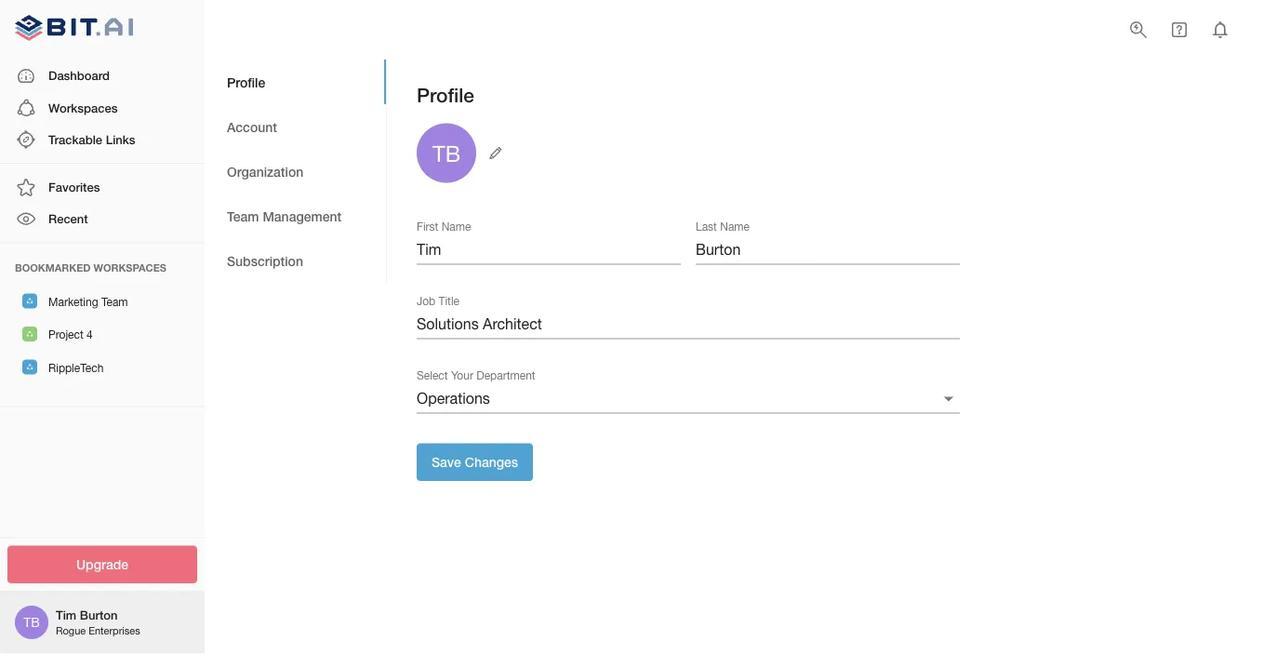Task type: vqa. For each thing, say whether or not it's contained in the screenshot.
CEO text field
yes



Task type: describe. For each thing, give the bounding box(es) containing it.
tb inside button
[[433, 140, 461, 166]]

operations button
[[417, 384, 960, 414]]

first name
[[417, 220, 471, 233]]

organization
[[227, 164, 304, 179]]

workspaces
[[94, 262, 167, 274]]

job title
[[417, 295, 460, 308]]

save changes button
[[417, 443, 533, 481]]

name for last name
[[720, 220, 750, 233]]

operations
[[417, 389, 490, 407]]

Doe text field
[[696, 235, 960, 265]]

first
[[417, 220, 439, 233]]

4
[[87, 328, 93, 341]]

enterprises
[[89, 625, 140, 637]]

1 horizontal spatial profile
[[417, 83, 475, 107]]

rippletech
[[48, 361, 104, 374]]

last name
[[696, 220, 750, 233]]

subscription link
[[205, 238, 386, 283]]

1 vertical spatial tb
[[23, 615, 40, 630]]

recent
[[48, 212, 88, 226]]

rogue
[[56, 625, 86, 637]]

upgrade button
[[7, 546, 197, 583]]

job
[[417, 295, 436, 308]]

team management
[[227, 208, 342, 224]]

profile link
[[205, 60, 386, 104]]

trackable links button
[[0, 124, 205, 156]]

favorites button
[[0, 171, 205, 203]]

last
[[696, 220, 717, 233]]

John text field
[[417, 235, 681, 265]]

project
[[48, 328, 84, 341]]

title
[[439, 295, 460, 308]]

trackable
[[48, 132, 102, 147]]

organization link
[[205, 149, 386, 194]]

your
[[451, 369, 474, 382]]

subscription
[[227, 253, 303, 268]]

tb button
[[417, 123, 508, 183]]

0 horizontal spatial profile
[[227, 74, 265, 90]]



Task type: locate. For each thing, give the bounding box(es) containing it.
select your department operations
[[417, 369, 536, 407]]

upgrade
[[76, 557, 128, 572]]

bookmarked
[[15, 262, 91, 274]]

tim burton rogue enterprises
[[56, 608, 140, 637]]

1 horizontal spatial tb
[[433, 140, 461, 166]]

department
[[477, 369, 536, 382]]

tb up first name
[[433, 140, 461, 166]]

select
[[417, 369, 448, 382]]

save
[[432, 454, 461, 470]]

bookmarked workspaces
[[15, 262, 167, 274]]

dashboard button
[[0, 60, 205, 92]]

tim
[[56, 608, 76, 622]]

profile up account
[[227, 74, 265, 90]]

account link
[[205, 104, 386, 149]]

tb
[[433, 140, 461, 166], [23, 615, 40, 630]]

CEO text field
[[417, 309, 960, 339]]

name right first
[[442, 220, 471, 233]]

1 horizontal spatial team
[[227, 208, 259, 224]]

burton
[[80, 608, 118, 622]]

links
[[106, 132, 135, 147]]

0 vertical spatial team
[[227, 208, 259, 224]]

project 4
[[48, 328, 93, 341]]

tab list
[[205, 60, 386, 283]]

1 vertical spatial team
[[101, 295, 128, 308]]

name
[[442, 220, 471, 233], [720, 220, 750, 233]]

team inside button
[[101, 295, 128, 308]]

account
[[227, 119, 277, 134]]

1 name from the left
[[442, 220, 471, 233]]

marketing team button
[[0, 284, 205, 317]]

0 horizontal spatial team
[[101, 295, 128, 308]]

profile up the tb button at the top left
[[417, 83, 475, 107]]

dashboard
[[48, 68, 110, 83]]

team management link
[[205, 194, 386, 238]]

team up subscription
[[227, 208, 259, 224]]

team inside 'link'
[[227, 208, 259, 224]]

team up project 4 button
[[101, 295, 128, 308]]

favorites
[[48, 180, 100, 194]]

profile
[[227, 74, 265, 90], [417, 83, 475, 107]]

2 name from the left
[[720, 220, 750, 233]]

tb left tim
[[23, 615, 40, 630]]

0 horizontal spatial name
[[442, 220, 471, 233]]

recent button
[[0, 203, 205, 235]]

team
[[227, 208, 259, 224], [101, 295, 128, 308]]

marketing team
[[48, 295, 128, 308]]

0 horizontal spatial tb
[[23, 615, 40, 630]]

name for first name
[[442, 220, 471, 233]]

workspaces button
[[0, 92, 205, 124]]

0 vertical spatial tb
[[433, 140, 461, 166]]

trackable links
[[48, 132, 135, 147]]

save changes
[[432, 454, 518, 470]]

rippletech button
[[0, 351, 205, 384]]

tab list containing profile
[[205, 60, 386, 283]]

management
[[263, 208, 342, 224]]

1 horizontal spatial name
[[720, 220, 750, 233]]

marketing
[[48, 295, 98, 308]]

workspaces
[[48, 100, 118, 115]]

name right last
[[720, 220, 750, 233]]

changes
[[465, 454, 518, 470]]

project 4 button
[[0, 317, 205, 351]]



